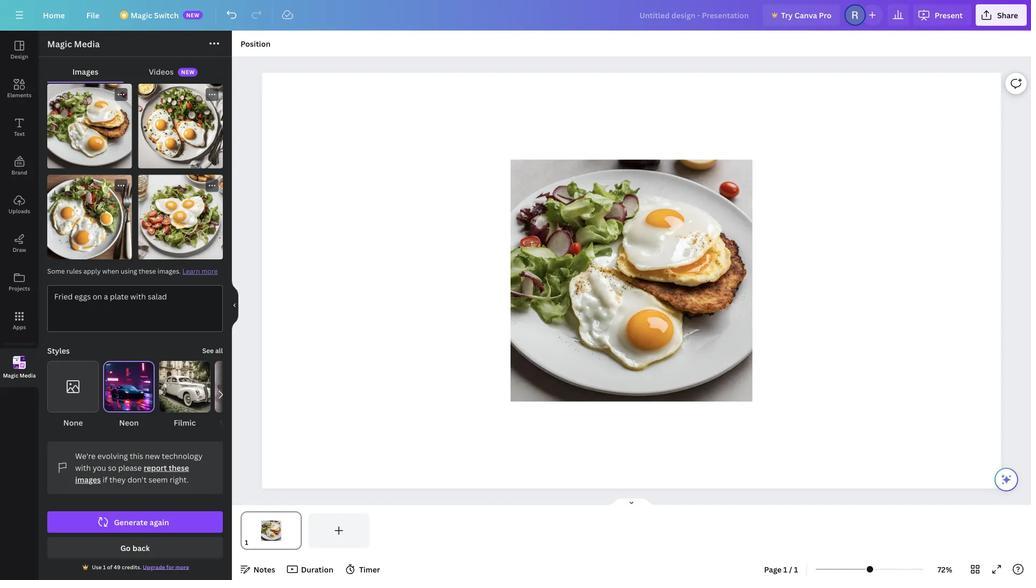 Task type: vqa. For each thing, say whether or not it's contained in the screenshot.
Magic Media
yes



Task type: describe. For each thing, give the bounding box(es) containing it.
1 for of
[[103, 564, 106, 571]]

0 horizontal spatial these
[[139, 267, 156, 276]]

styles
[[47, 346, 70, 356]]

this
[[130, 451, 143, 461]]

images button
[[47, 61, 124, 82]]

none group
[[47, 361, 99, 429]]

position
[[241, 38, 271, 49]]

images
[[75, 475, 101, 485]]

text button
[[0, 108, 39, 147]]

go back button
[[47, 537, 223, 559]]

technology
[[162, 451, 203, 461]]

right.
[[170, 475, 189, 485]]

apply
[[83, 267, 101, 276]]

some
[[47, 267, 65, 276]]

seem
[[149, 475, 168, 485]]

use
[[92, 564, 102, 571]]

using
[[121, 267, 137, 276]]

share
[[998, 10, 1019, 20]]

apps button
[[0, 301, 39, 340]]

neon group
[[103, 361, 155, 429]]

we're evolving this new technology with you so please
[[75, 451, 203, 473]]

they
[[109, 475, 126, 485]]

switch
[[154, 10, 179, 20]]

brand button
[[0, 147, 39, 185]]

timer button
[[342, 561, 385, 578]]

file
[[86, 10, 100, 20]]

present button
[[914, 4, 972, 26]]

apps
[[13, 323, 26, 331]]

Page title text field
[[253, 537, 257, 548]]

new
[[145, 451, 160, 461]]

these inside report these images
[[169, 463, 189, 473]]

1 vertical spatial new
[[181, 69, 195, 76]]

page 1 image
[[241, 514, 302, 548]]

position button
[[236, 35, 275, 52]]

videos
[[149, 66, 174, 77]]

design button
[[0, 31, 39, 69]]

Design title text field
[[631, 4, 759, 26]]

upgrade
[[143, 564, 165, 571]]

notes button
[[236, 561, 280, 578]]

hide pages image
[[606, 498, 658, 506]]

filmic
[[174, 418, 196, 428]]

images.
[[158, 267, 181, 276]]

with
[[75, 463, 91, 473]]

canva
[[795, 10, 818, 20]]

duration button
[[284, 561, 338, 578]]

for
[[166, 564, 174, 571]]

back
[[133, 543, 150, 553]]

0 vertical spatial media
[[74, 38, 100, 50]]

don't
[[128, 475, 147, 485]]

report these images link
[[75, 463, 189, 485]]

generate
[[114, 517, 148, 527]]

projects
[[9, 285, 30, 292]]

/
[[790, 564, 793, 575]]

try canva pro
[[782, 10, 832, 20]]

please
[[118, 463, 142, 473]]

text
[[14, 130, 25, 137]]

magic inside main menu bar
[[131, 10, 152, 20]]

all
[[215, 346, 223, 355]]

page 1 / 1
[[765, 564, 798, 575]]

watercolor group
[[215, 361, 266, 429]]

pro
[[819, 10, 832, 20]]



Task type: locate. For each thing, give the bounding box(es) containing it.
more
[[202, 267, 218, 276], [175, 564, 189, 571]]

evolving
[[97, 451, 128, 461]]

when
[[102, 267, 119, 276]]

2 vertical spatial magic
[[3, 372, 18, 379]]

magic switch
[[131, 10, 179, 20]]

images
[[73, 66, 98, 77]]

try
[[782, 10, 793, 20]]

magic media
[[47, 38, 100, 50], [3, 372, 36, 379]]

design
[[10, 53, 28, 60]]

see all button
[[202, 345, 223, 356]]

you
[[93, 463, 106, 473]]

0 vertical spatial these
[[139, 267, 156, 276]]

if
[[103, 475, 108, 485]]

learn
[[182, 267, 200, 276]]

filmic group
[[159, 361, 211, 429]]

rules
[[66, 267, 82, 276]]

1 vertical spatial media
[[20, 372, 36, 379]]

watercolor
[[220, 418, 261, 428]]

72% button
[[928, 561, 963, 578]]

media inside button
[[20, 372, 36, 379]]

these up right.
[[169, 463, 189, 473]]

some rules apply when using these images. learn more
[[47, 267, 218, 276]]

more right the learn
[[202, 267, 218, 276]]

0 horizontal spatial magic
[[3, 372, 18, 379]]

new
[[186, 11, 200, 19], [181, 69, 195, 76]]

media
[[74, 38, 100, 50], [20, 372, 36, 379]]

new right switch
[[186, 11, 200, 19]]

share button
[[976, 4, 1027, 26]]

notes
[[254, 564, 275, 575]]

1 horizontal spatial media
[[74, 38, 100, 50]]

again
[[150, 517, 169, 527]]

1 horizontal spatial magic media
[[47, 38, 100, 50]]

magic inside button
[[3, 372, 18, 379]]

1 horizontal spatial these
[[169, 463, 189, 473]]

72%
[[938, 564, 953, 575]]

home
[[43, 10, 65, 20]]

media down apps
[[20, 372, 36, 379]]

if they don't seem right.
[[101, 475, 189, 485]]

0 horizontal spatial 1
[[103, 564, 106, 571]]

1 horizontal spatial more
[[202, 267, 218, 276]]

2 horizontal spatial 1
[[794, 564, 798, 575]]

0 horizontal spatial more
[[175, 564, 189, 571]]

so
[[108, 463, 116, 473]]

1 vertical spatial these
[[169, 463, 189, 473]]

new right videos
[[181, 69, 195, 76]]

magic down apps
[[3, 372, 18, 379]]

magic media down apps
[[3, 372, 36, 379]]

side panel tab list
[[0, 31, 39, 387]]

file button
[[78, 4, 108, 26]]

1 for /
[[784, 564, 788, 575]]

1 horizontal spatial magic
[[47, 38, 72, 50]]

49
[[114, 564, 121, 571]]

1 left of
[[103, 564, 106, 571]]

magic media inside button
[[3, 372, 36, 379]]

home link
[[34, 4, 73, 26]]

generate again
[[114, 517, 169, 527]]

report
[[144, 463, 167, 473]]

elements button
[[0, 69, 39, 108]]

0 horizontal spatial media
[[20, 372, 36, 379]]

present
[[935, 10, 963, 20]]

of
[[107, 564, 113, 571]]

magic left switch
[[131, 10, 152, 20]]

magic media button
[[0, 349, 39, 387]]

brand
[[11, 169, 27, 176]]

projects button
[[0, 263, 39, 301]]

1 horizontal spatial 1
[[784, 564, 788, 575]]

go
[[120, 543, 131, 553]]

1
[[103, 564, 106, 571], [784, 564, 788, 575], [794, 564, 798, 575]]

timer
[[359, 564, 380, 575]]

uploads button
[[0, 185, 39, 224]]

generate again button
[[47, 512, 223, 533]]

none
[[63, 418, 83, 428]]

page
[[765, 564, 782, 575]]

1 right /
[[794, 564, 798, 575]]

try canva pro button
[[763, 4, 841, 26]]

elements
[[7, 91, 32, 99]]

fried eggs on a plate with salad image
[[47, 84, 132, 168], [138, 84, 223, 168], [47, 175, 132, 260], [138, 175, 223, 260]]

0 horizontal spatial magic media
[[3, 372, 36, 379]]

more right for
[[175, 564, 189, 571]]

magic down home link
[[47, 38, 72, 50]]

report these images
[[75, 463, 189, 485]]

0 vertical spatial more
[[202, 267, 218, 276]]

draw
[[13, 246, 26, 253]]

0 vertical spatial magic media
[[47, 38, 100, 50]]

new inside main menu bar
[[186, 11, 200, 19]]

go back
[[120, 543, 150, 553]]

media up images button
[[74, 38, 100, 50]]

1 vertical spatial more
[[175, 564, 189, 571]]

main menu bar
[[0, 0, 1032, 31]]

we're
[[75, 451, 96, 461]]

Describe an image. Include objects, colors, places... text field
[[48, 286, 222, 332]]

use 1 of 49 credits. upgrade for more
[[92, 564, 189, 571]]

1 vertical spatial magic
[[47, 38, 72, 50]]

magic media up images
[[47, 38, 100, 50]]

draw button
[[0, 224, 39, 263]]

2 horizontal spatial magic
[[131, 10, 152, 20]]

see
[[202, 346, 214, 355]]

canva assistant image
[[1000, 473, 1013, 486]]

neon
[[119, 418, 139, 428]]

duration
[[301, 564, 333, 575]]

magic
[[131, 10, 152, 20], [47, 38, 72, 50], [3, 372, 18, 379]]

0 vertical spatial new
[[186, 11, 200, 19]]

credits.
[[122, 564, 142, 571]]

1 vertical spatial magic media
[[3, 372, 36, 379]]

upgrade for more link
[[143, 564, 189, 571]]

1 left /
[[784, 564, 788, 575]]

these right using
[[139, 267, 156, 276]]

see all
[[202, 346, 223, 355]]

hide image
[[232, 280, 239, 331]]

uploads
[[9, 207, 30, 215]]

0 vertical spatial magic
[[131, 10, 152, 20]]



